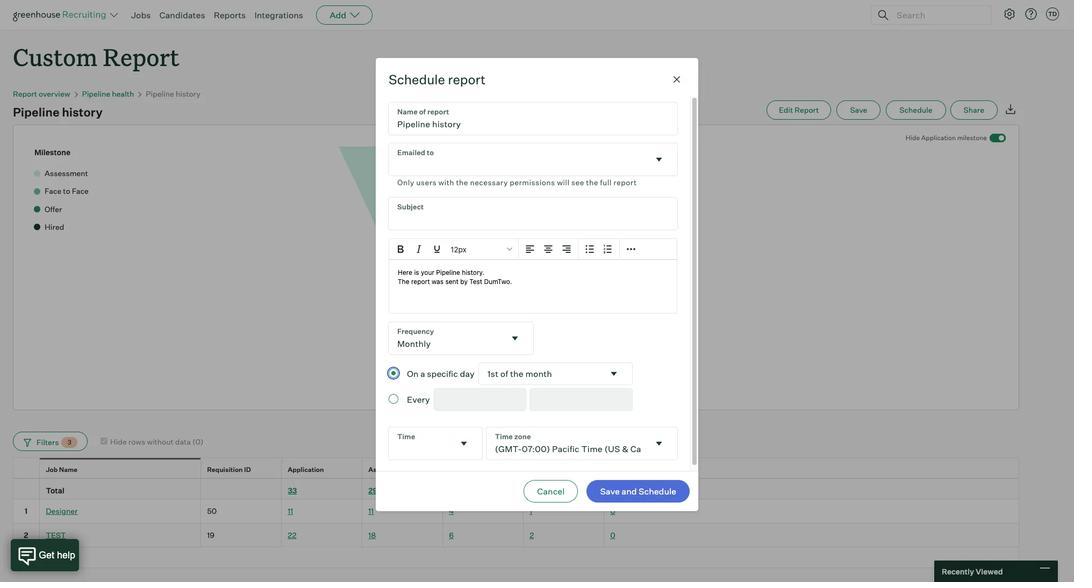Task type: locate. For each thing, give the bounding box(es) containing it.
2 0 link from the top
[[610, 507, 615, 516]]

the right with
[[456, 178, 468, 187]]

only
[[397, 178, 414, 187]]

toggle flyout image
[[654, 155, 665, 165], [509, 334, 520, 344], [654, 439, 665, 450]]

schedule
[[389, 72, 445, 88], [900, 105, 933, 115], [639, 486, 676, 497]]

designer link
[[46, 507, 78, 516]]

1 vertical spatial 3
[[530, 487, 534, 496]]

filter image
[[22, 438, 31, 448]]

3 0 from the top
[[610, 531, 615, 540]]

1 1 from the left
[[24, 507, 28, 516]]

0 horizontal spatial column header
[[13, 480, 40, 500]]

0 horizontal spatial schedule
[[389, 72, 445, 88]]

2
[[24, 531, 28, 540], [530, 531, 534, 540], [24, 554, 29, 563]]

application up 33 link
[[288, 466, 324, 474]]

report up health
[[103, 41, 179, 73]]

1 vertical spatial application
[[288, 466, 324, 474]]

history
[[176, 89, 200, 99], [62, 105, 103, 119]]

report
[[103, 41, 179, 73], [13, 89, 37, 99], [795, 105, 819, 115]]

2 for 2 cell
[[24, 531, 28, 540]]

0 horizontal spatial 11
[[288, 507, 293, 516]]

every
[[407, 395, 430, 406]]

table
[[13, 458, 1019, 569]]

2 horizontal spatial pipeline
[[146, 89, 174, 99]]

2 link
[[530, 531, 534, 540]]

1
[[24, 507, 28, 516], [530, 507, 532, 516]]

reports link
[[214, 10, 246, 20]]

assessment
[[368, 466, 407, 474]]

health
[[112, 89, 134, 99]]

0 link down save and schedule button
[[610, 507, 615, 516]]

face left to
[[449, 466, 464, 474]]

1 horizontal spatial 1
[[530, 507, 532, 516]]

1 vertical spatial 0
[[610, 507, 615, 516]]

integrations link
[[255, 10, 303, 20]]

pipeline right health
[[146, 89, 174, 99]]

none field on a specific day
[[479, 364, 632, 385]]

6
[[449, 531, 454, 540]]

1 link
[[530, 507, 532, 516]]

0 vertical spatial 3
[[67, 439, 71, 447]]

on a specific day
[[407, 369, 475, 380]]

2 vertical spatial report
[[795, 105, 819, 115]]

12px toolbar
[[389, 239, 519, 260]]

0 link down the save and schedule
[[610, 531, 615, 540]]

0 horizontal spatial 1
[[24, 507, 28, 516]]

0 vertical spatial pipeline history
[[146, 89, 200, 99]]

face right to
[[473, 466, 488, 474]]

None text field
[[389, 198, 678, 230], [389, 323, 505, 355], [434, 389, 517, 411], [389, 428, 454, 460], [486, 428, 650, 460], [389, 198, 678, 230], [389, 323, 505, 355], [434, 389, 517, 411], [389, 428, 454, 460], [486, 428, 650, 460]]

job
[[46, 466, 58, 474]]

0 vertical spatial schedule
[[389, 72, 445, 88]]

to
[[465, 466, 472, 474]]

0 link for 1
[[610, 507, 615, 516]]

11 link down 33
[[288, 507, 293, 516]]

toggle flyout image
[[609, 369, 620, 380], [458, 439, 469, 450]]

close modal icon image
[[671, 73, 683, 86]]

report for edit report
[[795, 105, 819, 115]]

pipeline history down overview
[[13, 105, 103, 119]]

2 vertical spatial 0
[[610, 531, 615, 540]]

schedule for schedule
[[900, 105, 933, 115]]

1 vertical spatial toggle flyout image
[[509, 334, 520, 344]]

22 link
[[288, 531, 297, 540]]

row up 3 link
[[13, 458, 1019, 482]]

3 inside row
[[530, 487, 534, 496]]

1 horizontal spatial 11
[[368, 507, 374, 516]]

0 vertical spatial report
[[448, 72, 486, 88]]

0 horizontal spatial history
[[62, 105, 103, 119]]

1 horizontal spatial column header
[[201, 480, 282, 500]]

0 left and
[[610, 487, 616, 496]]

application
[[921, 134, 956, 142], [288, 466, 324, 474]]

results
[[30, 554, 54, 563]]

toolbar
[[519, 239, 579, 260], [579, 239, 620, 260]]

0 vertical spatial toggle flyout image
[[654, 155, 665, 165]]

hide application milestone
[[906, 134, 987, 142]]

milestone
[[957, 134, 987, 142]]

save for save and schedule
[[600, 486, 620, 497]]

row containing 2
[[13, 524, 1019, 548]]

row containing job name
[[13, 458, 1019, 482]]

1 horizontal spatial report
[[614, 178, 637, 187]]

2 down 1 cell
[[24, 531, 28, 540]]

1 horizontal spatial schedule
[[639, 486, 676, 497]]

0 down save and schedule button
[[610, 507, 615, 516]]

table containing total
[[13, 458, 1019, 569]]

0 horizontal spatial 3
[[67, 439, 71, 447]]

row
[[13, 458, 1019, 482], [13, 479, 1019, 500], [13, 500, 1019, 524], [13, 524, 1019, 548]]

1 inside cell
[[24, 507, 28, 516]]

1 down 3 link
[[530, 507, 532, 516]]

greenhouse recruiting image
[[13, 9, 110, 22]]

11 down 33
[[288, 507, 293, 516]]

schedule inside schedule button
[[900, 105, 933, 115]]

column header down id
[[201, 480, 282, 500]]

0 vertical spatial 0 link
[[610, 487, 616, 496]]

2 1 from the left
[[530, 507, 532, 516]]

row up 1 link
[[13, 479, 1019, 500]]

report right the edit
[[795, 105, 819, 115]]

None checkbox
[[100, 438, 107, 445]]

save
[[850, 105, 867, 115], [600, 486, 620, 497]]

3 left cancel
[[530, 487, 534, 496]]

save and schedule
[[600, 486, 676, 497]]

cancel
[[537, 486, 565, 497]]

requisition
[[207, 466, 243, 474]]

pipeline left health
[[82, 89, 110, 99]]

1 vertical spatial history
[[62, 105, 103, 119]]

1 horizontal spatial face
[[473, 466, 488, 474]]

1 vertical spatial report
[[13, 89, 37, 99]]

1 horizontal spatial the
[[586, 178, 598, 187]]

a
[[420, 369, 425, 380]]

application right hide
[[921, 134, 956, 142]]

11 link
[[288, 507, 293, 516], [368, 507, 374, 516]]

row containing total
[[13, 479, 1019, 500]]

0 horizontal spatial the
[[456, 178, 468, 187]]

0 horizontal spatial application
[[288, 466, 324, 474]]

0 link left and
[[610, 487, 616, 496]]

50
[[207, 507, 217, 516]]

1 horizontal spatial pipeline
[[82, 89, 110, 99]]

1 horizontal spatial toggle flyout image
[[609, 369, 620, 380]]

0 vertical spatial toggle flyout image
[[609, 369, 620, 380]]

td button
[[1046, 8, 1059, 20]]

0
[[610, 487, 616, 496], [610, 507, 615, 516], [610, 531, 615, 540]]

save inside 'button'
[[850, 105, 867, 115]]

save inside button
[[600, 486, 620, 497]]

hide
[[906, 134, 920, 142]]

1 vertical spatial pipeline history
[[13, 105, 103, 119]]

0 horizontal spatial 11 link
[[288, 507, 293, 516]]

1 vertical spatial save
[[600, 486, 620, 497]]

recently
[[942, 568, 974, 577]]

11 link down 29 link
[[368, 507, 374, 516]]

report inside field
[[614, 178, 637, 187]]

0 down the save and schedule
[[610, 531, 615, 540]]

2 vertical spatial schedule
[[639, 486, 676, 497]]

22
[[288, 531, 297, 540]]

4 link
[[449, 507, 454, 516]]

1 up 2 cell
[[24, 507, 28, 516]]

pipeline for pipeline health link
[[82, 89, 110, 99]]

0 vertical spatial 0
[[610, 487, 616, 496]]

column header down "face to face"
[[443, 480, 524, 500]]

0 for 2
[[610, 531, 615, 540]]

3
[[67, 439, 71, 447], [530, 487, 534, 496]]

0 link
[[610, 487, 616, 496], [610, 507, 615, 516], [610, 531, 615, 540]]

2 inside 2 cell
[[24, 531, 28, 540]]

save for save
[[850, 105, 867, 115]]

1 vertical spatial report
[[614, 178, 637, 187]]

0 vertical spatial history
[[176, 89, 200, 99]]

pipeline down report overview link
[[13, 105, 59, 119]]

pipeline
[[82, 89, 110, 99], [146, 89, 174, 99], [13, 105, 59, 119]]

pipeline history right health
[[146, 89, 200, 99]]

toggle flyout image inside on a specific day field
[[609, 369, 620, 380]]

0 vertical spatial save
[[850, 105, 867, 115]]

0 horizontal spatial save
[[600, 486, 620, 497]]

column header up 1 cell
[[13, 480, 40, 500]]

row containing 1
[[13, 500, 1019, 524]]

2 11 from the left
[[368, 507, 374, 516]]

row down 1 link
[[13, 524, 1019, 548]]

1 column header from the left
[[13, 480, 40, 500]]

1 row from the top
[[13, 458, 1019, 482]]

configure image
[[1003, 8, 1016, 20]]

On a specific day text field
[[479, 364, 604, 385]]

the left full
[[586, 178, 598, 187]]

12px group
[[389, 239, 677, 260]]

18 link
[[368, 531, 376, 540]]

1 horizontal spatial save
[[850, 105, 867, 115]]

11 down 29 link
[[368, 507, 374, 516]]

1 0 link from the top
[[610, 487, 616, 496]]

2 horizontal spatial schedule
[[900, 105, 933, 115]]

1 vertical spatial toggle flyout image
[[458, 439, 469, 450]]

milestone
[[34, 148, 70, 157]]

2 row from the top
[[13, 479, 1019, 500]]

2 for 2 results
[[24, 554, 29, 563]]

save button
[[837, 101, 881, 120]]

pipeline history
[[146, 89, 200, 99], [13, 105, 103, 119]]

edit report
[[779, 105, 819, 115]]

1 horizontal spatial report
[[103, 41, 179, 73]]

0 horizontal spatial face
[[449, 466, 464, 474]]

0 vertical spatial application
[[921, 134, 956, 142]]

1 toolbar from the left
[[519, 239, 579, 260]]

11
[[288, 507, 293, 516], [368, 507, 374, 516]]

None field
[[389, 323, 533, 355], [479, 364, 632, 385], [434, 389, 526, 411], [530, 389, 632, 411], [389, 428, 482, 460], [486, 428, 677, 460], [389, 323, 533, 355], [434, 389, 526, 411], [530, 389, 632, 411], [389, 428, 482, 460], [486, 428, 677, 460]]

the
[[456, 178, 468, 187], [586, 178, 598, 187]]

1 horizontal spatial 3
[[530, 487, 534, 496]]

integrations
[[255, 10, 303, 20]]

0 link for 2
[[610, 531, 615, 540]]

column header
[[13, 480, 40, 500], [201, 480, 282, 500], [443, 480, 524, 500]]

candidates link
[[159, 10, 205, 20]]

0 horizontal spatial toggle flyout image
[[458, 439, 469, 450]]

2 0 from the top
[[610, 507, 615, 516]]

download image
[[1004, 103, 1017, 116]]

2 vertical spatial 0 link
[[610, 531, 615, 540]]

0 horizontal spatial pipeline
[[13, 105, 59, 119]]

0 vertical spatial report
[[103, 41, 179, 73]]

2 left results
[[24, 554, 29, 563]]

1 vertical spatial schedule
[[900, 105, 933, 115]]

2 horizontal spatial column header
[[443, 480, 524, 500]]

row down 3 link
[[13, 500, 1019, 524]]

2 horizontal spatial report
[[795, 105, 819, 115]]

None text field
[[389, 103, 678, 135], [530, 389, 624, 411], [389, 103, 678, 135], [530, 389, 624, 411]]

test link
[[46, 531, 66, 540]]

1 11 from the left
[[288, 507, 293, 516]]

face
[[449, 466, 464, 474], [473, 466, 488, 474]]

schedule inside save and schedule button
[[639, 486, 676, 497]]

schedule button
[[886, 101, 946, 120]]

report left overview
[[13, 89, 37, 99]]

row group
[[13, 500, 1019, 548]]

permissions
[[510, 178, 555, 187]]

6 link
[[449, 531, 454, 540]]

designer
[[46, 507, 78, 516]]

4 row from the top
[[13, 524, 1019, 548]]

3 0 link from the top
[[610, 531, 615, 540]]

3 row from the top
[[13, 500, 1019, 524]]

1 vertical spatial 0 link
[[610, 507, 615, 516]]

0 horizontal spatial report
[[13, 89, 37, 99]]

report
[[448, 72, 486, 88], [614, 178, 637, 187]]

application inside row
[[288, 466, 324, 474]]

3 right the filters
[[67, 439, 71, 447]]

face to face
[[449, 466, 488, 474]]

1 horizontal spatial 11 link
[[368, 507, 374, 516]]



Task type: vqa. For each thing, say whether or not it's contained in the screenshot.
the leftmost Schedule
yes



Task type: describe. For each thing, give the bounding box(es) containing it.
0 horizontal spatial report
[[448, 72, 486, 88]]

report overview link
[[13, 89, 70, 99]]

0 for 1
[[610, 507, 615, 516]]

requisition id
[[207, 466, 251, 474]]

12px button
[[446, 241, 516, 259]]

1 horizontal spatial application
[[921, 134, 956, 142]]

td button
[[1044, 5, 1061, 23]]

2 cell
[[13, 524, 40, 548]]

name
[[59, 466, 78, 474]]

toggle flyout image inside only users with the necessary permissions will see the full report field
[[654, 155, 665, 165]]

share button
[[950, 101, 998, 120]]

on
[[407, 369, 419, 380]]

specific
[[427, 369, 458, 380]]

cancel button
[[524, 480, 578, 503]]

2 vertical spatial toggle flyout image
[[654, 439, 665, 450]]

2 face from the left
[[473, 466, 488, 474]]

1 cell
[[13, 500, 40, 524]]

td
[[1048, 10, 1057, 18]]

Search text field
[[894, 7, 981, 23]]

only users with the necessary permissions will see the full report
[[397, 178, 637, 187]]

1 for row containing 1
[[24, 507, 28, 516]]

and
[[622, 486, 637, 497]]

33
[[288, 487, 297, 496]]

1 horizontal spatial pipeline history
[[146, 89, 200, 99]]

candidates
[[159, 10, 205, 20]]

filters
[[37, 438, 59, 447]]

jobs link
[[131, 10, 151, 20]]

viewed
[[976, 568, 1003, 577]]

offer
[[530, 466, 545, 474]]

recently viewed
[[942, 568, 1003, 577]]

row group containing 1
[[13, 500, 1019, 548]]

3 column header from the left
[[443, 480, 524, 500]]

custom report
[[13, 41, 179, 73]]

report overview
[[13, 89, 70, 99]]

2 11 link from the left
[[368, 507, 374, 516]]

overview
[[39, 89, 70, 99]]

save and schedule this report to revisit it! element
[[837, 101, 886, 120]]

reports
[[214, 10, 246, 20]]

1 for 1 link
[[530, 507, 532, 516]]

2 column header from the left
[[201, 480, 282, 500]]

4
[[449, 507, 454, 516]]

full
[[600, 178, 612, 187]]

share
[[964, 105, 985, 115]]

2 down 1 link
[[530, 531, 534, 540]]

job name
[[46, 466, 78, 474]]

1 11 link from the left
[[288, 507, 293, 516]]

custom
[[13, 41, 97, 73]]

pipeline history link
[[146, 89, 200, 99]]

save and schedule button
[[587, 480, 690, 503]]

day
[[460, 369, 475, 380]]

schedule for schedule report
[[389, 72, 445, 88]]

12px
[[451, 245, 467, 254]]

3 link
[[530, 487, 534, 496]]

pipeline health
[[82, 89, 134, 99]]

report for custom report
[[103, 41, 179, 73]]

19
[[207, 531, 215, 540]]

33 link
[[288, 487, 297, 496]]

1 horizontal spatial history
[[176, 89, 200, 99]]

necessary
[[470, 178, 508, 187]]

18
[[368, 531, 376, 540]]

29 link
[[368, 487, 378, 496]]

with
[[438, 178, 454, 187]]

2 toolbar from the left
[[579, 239, 620, 260]]

pipeline for pipeline history link
[[146, 89, 174, 99]]

jobs
[[131, 10, 151, 20]]

will
[[557, 178, 570, 187]]

users
[[416, 178, 437, 187]]

hired
[[610, 466, 628, 474]]

pipeline health link
[[82, 89, 134, 99]]

total column header
[[40, 480, 201, 500]]

edit report link
[[767, 101, 831, 120]]

1 face from the left
[[449, 466, 464, 474]]

schedule report
[[389, 72, 486, 88]]

test
[[46, 531, 66, 540]]

edit
[[779, 105, 793, 115]]

Only users with the necessary permissions will see the full report field
[[389, 144, 678, 189]]

2 results
[[24, 554, 54, 563]]

2 the from the left
[[586, 178, 598, 187]]

add button
[[316, 5, 373, 25]]

total
[[46, 487, 64, 496]]

add
[[330, 10, 346, 20]]

id
[[244, 466, 251, 474]]

1 0 from the top
[[610, 487, 616, 496]]

29
[[368, 487, 378, 496]]

0 horizontal spatial pipeline history
[[13, 105, 103, 119]]

1 the from the left
[[456, 178, 468, 187]]

see
[[572, 178, 584, 187]]



